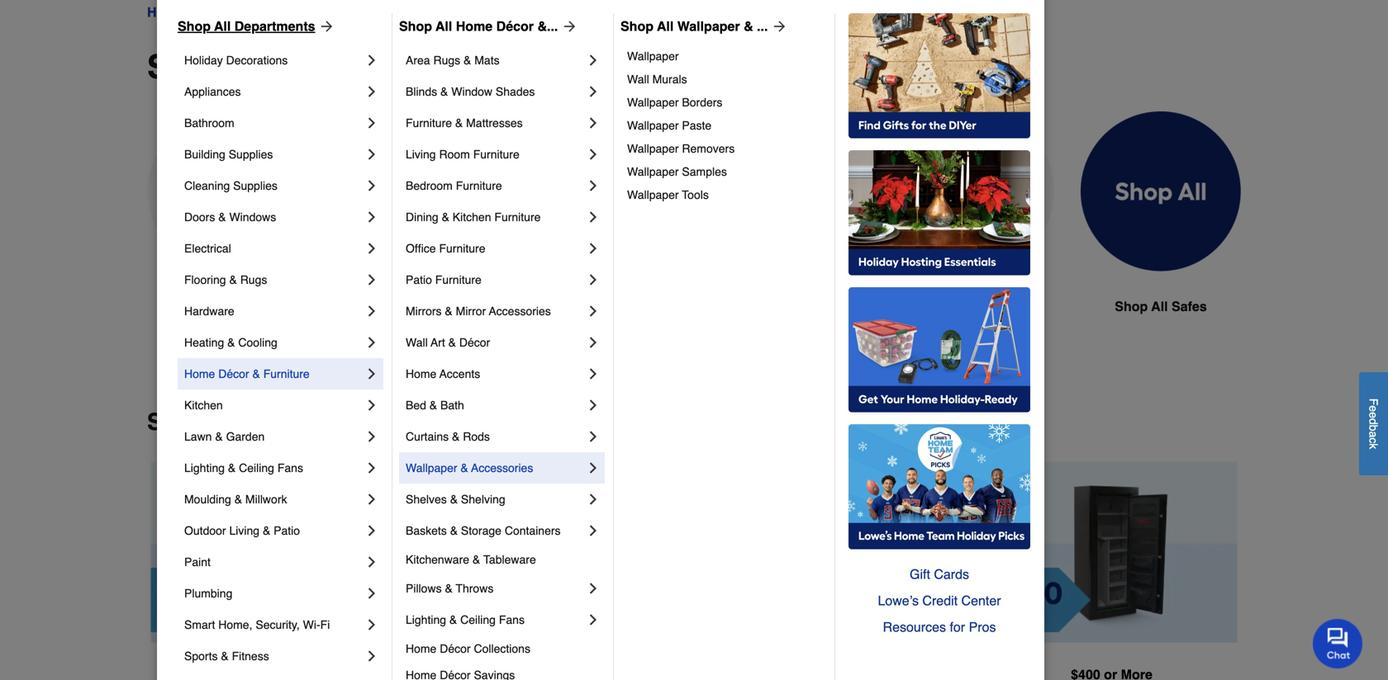 Task type: locate. For each thing, give the bounding box(es) containing it.
shop
[[1115, 299, 1148, 314], [147, 409, 205, 436]]

mirrors & mirror accessories link
[[406, 296, 585, 327]]

chevron right image for plumbing
[[364, 586, 380, 602]]

e up b
[[1367, 412, 1380, 419]]

wallpaper paste
[[627, 119, 712, 132]]

lighting down pillows
[[406, 614, 446, 627]]

file
[[943, 299, 966, 314]]

a black sentrysafe home safe with the door ajar. image
[[521, 112, 681, 271]]

2 shop from the left
[[399, 19, 432, 34]]

rugs
[[433, 54, 460, 67], [240, 273, 267, 287]]

shop up the "area"
[[399, 19, 432, 34]]

1 horizontal spatial wall
[[627, 73, 649, 86]]

2 horizontal spatial shop
[[620, 19, 654, 34]]

kitchen down bedroom furniture
[[453, 211, 491, 224]]

2 arrow right image from the left
[[768, 18, 788, 35]]

kitchen link
[[184, 390, 364, 421]]

& inside 'link'
[[215, 430, 223, 444]]

arrow right image inside shop all home décor &... link
[[558, 18, 578, 35]]

chevron right image for the "home accents" link
[[585, 366, 601, 383]]

ceiling up millwork
[[239, 462, 274, 475]]

& right shelves at the bottom
[[450, 493, 458, 506]]

& up moulding & millwork
[[228, 462, 236, 475]]

& right 'dining'
[[442, 211, 449, 224]]

1 vertical spatial patio
[[274, 525, 300, 538]]

1 vertical spatial fans
[[499, 614, 525, 627]]

1 vertical spatial lighting
[[406, 614, 446, 627]]

& for doors & windows link at the top of page
[[218, 211, 226, 224]]

home décor collections
[[406, 643, 530, 656]]

e
[[1367, 406, 1380, 412], [1367, 412, 1380, 419]]

0 horizontal spatial shop
[[147, 409, 205, 436]]

window
[[451, 85, 492, 98]]

...
[[757, 19, 768, 34]]

departments
[[234, 19, 315, 34]]

wallpaper down wallpaper paste
[[627, 142, 679, 155]]

0 horizontal spatial arrow right image
[[558, 18, 578, 35]]

chevron right image for cleaning supplies
[[364, 178, 380, 194]]

lighting & ceiling fans link up millwork
[[184, 453, 364, 484]]

& left mirror
[[445, 305, 453, 318]]

0 vertical spatial lighting & ceiling fans link
[[184, 453, 364, 484]]

0 vertical spatial fans
[[277, 462, 303, 475]]

wallpaper for wallpaper samples
[[627, 165, 679, 178]]

chevron right image for moulding & millwork
[[364, 492, 380, 508]]

wallpaper for wallpaper paste
[[627, 119, 679, 132]]

1 horizontal spatial ceiling
[[460, 614, 496, 627]]

hardware up 'holiday decorations' at the left top of page
[[198, 5, 259, 20]]

gift
[[910, 567, 930, 582]]

& down millwork
[[263, 525, 270, 538]]

security,
[[256, 619, 300, 632]]

0 horizontal spatial rugs
[[240, 273, 267, 287]]

&
[[744, 19, 753, 34], [464, 54, 471, 67], [440, 85, 448, 98], [455, 116, 463, 130], [218, 211, 226, 224], [442, 211, 449, 224], [229, 273, 237, 287], [445, 305, 453, 318], [227, 336, 235, 349], [448, 336, 456, 349], [252, 368, 260, 381], [429, 399, 437, 412], [215, 430, 223, 444], [452, 430, 460, 444], [228, 462, 236, 475], [461, 462, 468, 475], [234, 493, 242, 506], [450, 493, 458, 506], [263, 525, 270, 538], [450, 525, 458, 538], [473, 554, 480, 567], [445, 582, 453, 596], [449, 614, 457, 627], [221, 650, 229, 663]]

arrow right image inside shop all wallpaper & ... link
[[768, 18, 788, 35]]

1 vertical spatial rugs
[[240, 273, 267, 287]]

tableware
[[483, 554, 536, 567]]

0 horizontal spatial patio
[[274, 525, 300, 538]]

& right doors
[[218, 211, 226, 224]]

sports & fitness link
[[184, 641, 364, 673]]

chevron right image for appliances
[[364, 83, 380, 100]]

shop up holiday
[[178, 19, 211, 34]]

fans up moulding & millwork link
[[277, 462, 303, 475]]

1 vertical spatial lighting & ceiling fans
[[406, 614, 525, 627]]

0 horizontal spatial lighting & ceiling fans
[[184, 462, 303, 475]]

smart home, security, wi-fi
[[184, 619, 330, 632]]

flooring & rugs
[[184, 273, 267, 287]]

$400 or more. image
[[986, 462, 1238, 644]]

cooling
[[238, 336, 277, 349]]

kitchenware & tableware link
[[406, 547, 601, 573]]

& up throws
[[473, 554, 480, 567]]

accessories up shelves & shelving link
[[471, 462, 533, 475]]

hardware
[[198, 5, 259, 20], [184, 305, 234, 318]]

shop all safes link
[[1081, 112, 1241, 357]]

rugs down electrical link
[[240, 273, 267, 287]]

0 horizontal spatial shop
[[178, 19, 211, 34]]

0 horizontal spatial fans
[[277, 462, 303, 475]]

0 vertical spatial hardware
[[198, 5, 259, 20]]

1 e from the top
[[1367, 406, 1380, 412]]

wallpaper down wall murals in the top of the page
[[627, 96, 679, 109]]

shop inside "link"
[[178, 19, 211, 34]]

c
[[1367, 438, 1380, 444]]

all for home
[[436, 19, 452, 34]]

windows
[[229, 211, 276, 224]]

3 shop from the left
[[620, 19, 654, 34]]

1 vertical spatial supplies
[[233, 179, 277, 193]]

& right blinds
[[440, 85, 448, 98]]

moulding
[[184, 493, 231, 506]]

0 horizontal spatial lighting & ceiling fans link
[[184, 453, 364, 484]]

rugs right the "area"
[[433, 54, 460, 67]]

& for kitchenware & tableware link
[[473, 554, 480, 567]]

cleaning
[[184, 179, 230, 193]]

living up "bedroom"
[[406, 148, 436, 161]]

& right bed
[[429, 399, 437, 412]]

pillows
[[406, 582, 442, 596]]

a black sentrysafe fireproof safe. image
[[147, 112, 307, 271]]

1 horizontal spatial lighting & ceiling fans link
[[406, 605, 585, 636]]

all inside the shop all safes "link"
[[1151, 299, 1168, 314]]

& right sports
[[221, 650, 229, 663]]

wall art & décor
[[406, 336, 490, 349]]

kitchen
[[453, 211, 491, 224], [184, 399, 223, 412]]

& up living room furniture
[[455, 116, 463, 130]]

accessories down patio furniture link
[[489, 305, 551, 318]]

& left the storage in the bottom of the page
[[450, 525, 458, 538]]

furniture down heating & cooling link
[[263, 368, 310, 381]]

k
[[1367, 444, 1380, 450]]

0 vertical spatial shop
[[1115, 299, 1148, 314]]

1 horizontal spatial rugs
[[433, 54, 460, 67]]

chevron right image for pillows & throws link
[[585, 581, 601, 597]]

& left cooling
[[227, 336, 235, 349]]

shop up wall murals in the top of the page
[[620, 19, 654, 34]]

fi
[[320, 619, 330, 632]]

home décor & furniture link
[[184, 359, 364, 390]]

décor down heating & cooling
[[218, 368, 249, 381]]

1 vertical spatial kitchen
[[184, 399, 223, 412]]

hardware link up 'holiday decorations' at the left top of page
[[198, 2, 259, 22]]

0 horizontal spatial lighting
[[184, 462, 225, 475]]

1 vertical spatial shop
[[147, 409, 205, 436]]

& for curtains & rods link
[[452, 430, 460, 444]]

& for pillows & throws link
[[445, 582, 453, 596]]

shop for shop all wallpaper & ...
[[620, 19, 654, 34]]

kitchenware & tableware
[[406, 554, 536, 567]]

wallpaper for wallpaper
[[627, 50, 679, 63]]

wallpaper down wallpaper samples
[[627, 188, 679, 202]]

& for mirrors & mirror accessories link
[[445, 305, 453, 318]]

0 vertical spatial supplies
[[229, 148, 273, 161]]

& left millwork
[[234, 493, 242, 506]]

& right pillows
[[445, 582, 453, 596]]

chevron right image for flooring & rugs link
[[364, 272, 380, 288]]

a black honeywell chest safe with the top open. image
[[707, 112, 868, 272]]

shop for shop all home décor &...
[[399, 19, 432, 34]]

lighting & ceiling fans down garden
[[184, 462, 303, 475]]

chevron right image for "area rugs & mats" link
[[585, 52, 601, 69]]

wall murals link
[[627, 68, 823, 91]]

all for safes
[[1151, 299, 1168, 314]]

supplies up cleaning supplies
[[229, 148, 273, 161]]

supplies up windows at top
[[233, 179, 277, 193]]

1 vertical spatial wall
[[406, 336, 428, 349]]

e up d
[[1367, 406, 1380, 412]]

0 horizontal spatial wall
[[406, 336, 428, 349]]

price
[[313, 409, 370, 436]]

& for baskets & storage containers link at the left bottom
[[450, 525, 458, 538]]

for
[[950, 620, 965, 635]]

baskets
[[406, 525, 447, 538]]

shop all. image
[[1081, 112, 1241, 272]]

& for bottommost lighting & ceiling fans link
[[449, 614, 457, 627]]

shop
[[178, 19, 211, 34], [399, 19, 432, 34], [620, 19, 654, 34]]

wall left murals
[[627, 73, 649, 86]]

chevron right image for wall art & décor link
[[585, 335, 601, 351]]

cleaning supplies link
[[184, 170, 364, 202]]

lighting up moulding
[[184, 462, 225, 475]]

1 vertical spatial hardware
[[184, 305, 234, 318]]

home for home décor & furniture
[[184, 368, 215, 381]]

arrow right image
[[558, 18, 578, 35], [768, 18, 788, 35]]

home accents link
[[406, 359, 585, 390]]

patio up paint link
[[274, 525, 300, 538]]

fans for the leftmost lighting & ceiling fans link
[[277, 462, 303, 475]]

all inside shop all home décor &... link
[[436, 19, 452, 34]]

all inside shop all departments "link"
[[214, 19, 231, 34]]

chevron right image for hardware
[[364, 303, 380, 320]]

wallpaper up wallpaper tools
[[627, 165, 679, 178]]

wallpaper up wall murals in the top of the page
[[627, 50, 679, 63]]

arrow right image up "area rugs & mats" link
[[558, 18, 578, 35]]

holiday hosting essentials. image
[[849, 150, 1030, 276]]

& for flooring & rugs link
[[229, 273, 237, 287]]

kitchen up lawn at the bottom of the page
[[184, 399, 223, 412]]

1 vertical spatial hardware link
[[184, 296, 364, 327]]

1 horizontal spatial shop
[[1115, 299, 1148, 314]]

wallpaper for wallpaper tools
[[627, 188, 679, 202]]

dining & kitchen furniture link
[[406, 202, 585, 233]]

hardware for the bottom hardware link
[[184, 305, 234, 318]]

0 vertical spatial lighting
[[184, 462, 225, 475]]

hardware link up cooling
[[184, 296, 364, 327]]

wallpaper tools
[[627, 188, 709, 202]]

outdoor
[[184, 525, 226, 538]]

patio up gun safes
[[406, 273, 432, 287]]

patio
[[406, 273, 432, 287], [274, 525, 300, 538]]

& right lawn at the bottom of the page
[[215, 430, 223, 444]]

& up shelves & shelving
[[461, 462, 468, 475]]

outdoor living & patio link
[[184, 516, 364, 547]]

fitness
[[232, 650, 269, 663]]

lowe's credit center link
[[849, 588, 1030, 615]]

0 horizontal spatial ceiling
[[239, 462, 274, 475]]

bedroom furniture
[[406, 179, 502, 193]]

chevron right image for curtains & rods
[[585, 429, 601, 445]]

1 horizontal spatial living
[[406, 148, 436, 161]]

1 shop from the left
[[178, 19, 211, 34]]

furniture
[[406, 116, 452, 130], [473, 148, 519, 161], [456, 179, 502, 193], [494, 211, 541, 224], [439, 242, 485, 255], [435, 273, 482, 287], [263, 368, 310, 381]]

$200 to $400. image
[[707, 462, 959, 644]]

1 horizontal spatial arrow right image
[[768, 18, 788, 35]]

arrow right image up wallpaper "link"
[[768, 18, 788, 35]]

chevron right image for lawn & garden
[[364, 429, 380, 445]]

wallpaper tools link
[[627, 183, 823, 207]]

wall left art at left
[[406, 336, 428, 349]]

chevron right image for kitchen
[[364, 397, 380, 414]]

decorations
[[226, 54, 288, 67]]

patio furniture link
[[406, 264, 585, 296]]

millwork
[[245, 493, 287, 506]]

bedroom
[[406, 179, 453, 193]]

living down moulding & millwork
[[229, 525, 259, 538]]

ceiling up home décor collections
[[460, 614, 496, 627]]

shop all home décor &... link
[[399, 17, 578, 36]]

shop all safes
[[1115, 299, 1207, 314]]

wallpaper down curtains
[[406, 462, 457, 475]]

shelves
[[406, 493, 447, 506]]

cleaning supplies
[[184, 179, 277, 193]]

wallpaper borders link
[[627, 91, 823, 114]]

1 vertical spatial ceiling
[[460, 614, 496, 627]]

chevron right image for furniture & mattresses
[[585, 115, 601, 131]]

1 horizontal spatial fans
[[499, 614, 525, 627]]

chevron right image for baskets & storage containers link at the left bottom
[[585, 523, 601, 540]]

mirrors & mirror accessories
[[406, 305, 551, 318]]

furniture up office furniture link on the left top of the page
[[494, 211, 541, 224]]

1 horizontal spatial lighting & ceiling fans
[[406, 614, 525, 627]]

home link
[[147, 2, 184, 22]]

wallpaper for wallpaper & accessories
[[406, 462, 457, 475]]

chevron right image for sports & fitness link at bottom left
[[364, 649, 380, 665]]

wall art & décor link
[[406, 327, 585, 359]]

living
[[406, 148, 436, 161], [229, 525, 259, 538]]

ceiling
[[239, 462, 274, 475], [460, 614, 496, 627]]

chevron right image
[[585, 52, 601, 69], [585, 83, 601, 100], [364, 146, 380, 163], [364, 209, 380, 226], [585, 209, 601, 226], [364, 240, 380, 257], [585, 240, 601, 257], [364, 272, 380, 288], [585, 272, 601, 288], [585, 303, 601, 320], [585, 335, 601, 351], [364, 366, 380, 383], [585, 366, 601, 383], [364, 460, 380, 477], [585, 460, 601, 477], [364, 523, 380, 540], [585, 523, 601, 540], [585, 581, 601, 597], [585, 612, 601, 629], [364, 649, 380, 665]]

& for furniture & mattresses link
[[455, 116, 463, 130]]

chevron right image
[[364, 52, 380, 69], [364, 83, 380, 100], [364, 115, 380, 131], [585, 115, 601, 131], [585, 146, 601, 163], [364, 178, 380, 194], [585, 178, 601, 194], [364, 303, 380, 320], [364, 335, 380, 351], [364, 397, 380, 414], [585, 397, 601, 414], [364, 429, 380, 445], [585, 429, 601, 445], [364, 492, 380, 508], [585, 492, 601, 508], [364, 554, 380, 571], [364, 586, 380, 602], [364, 617, 380, 634]]

chevron right image for electrical link
[[364, 240, 380, 257]]

baskets & storage containers link
[[406, 516, 585, 547]]

file safes
[[943, 299, 1005, 314]]

1 arrow right image from the left
[[558, 18, 578, 35]]

fans up home décor collections link
[[499, 614, 525, 627]]

lighting & ceiling fans up home décor collections
[[406, 614, 525, 627]]

dining
[[406, 211, 438, 224]]

& left rods
[[452, 430, 460, 444]]

supplies for cleaning supplies
[[233, 179, 277, 193]]

& down pillows & throws
[[449, 614, 457, 627]]

0 vertical spatial wall
[[627, 73, 649, 86]]

shop inside "link"
[[1115, 299, 1148, 314]]

wallpaper down wallpaper borders
[[627, 119, 679, 132]]

& for sports & fitness link at bottom left
[[221, 650, 229, 663]]

wall for wall art & décor
[[406, 336, 428, 349]]

& up fireproof safes on the top left of page
[[229, 273, 237, 287]]

0 horizontal spatial living
[[229, 525, 259, 538]]

dining & kitchen furniture
[[406, 211, 541, 224]]

hardware down flooring
[[184, 305, 234, 318]]

0 vertical spatial kitchen
[[453, 211, 491, 224]]

1 horizontal spatial shop
[[399, 19, 432, 34]]

mirrors
[[406, 305, 442, 318]]

fireproof safes
[[179, 299, 276, 314]]

chevron right image for outdoor living & patio link
[[364, 523, 380, 540]]

furniture up bedroom furniture link
[[473, 148, 519, 161]]

0 vertical spatial patio
[[406, 273, 432, 287]]

all inside shop all wallpaper & ... link
[[657, 19, 674, 34]]

furniture up dining & kitchen furniture on the left
[[456, 179, 502, 193]]

lighting & ceiling fans link up 'collections'
[[406, 605, 585, 636]]



Task type: describe. For each thing, give the bounding box(es) containing it.
bed & bath
[[406, 399, 464, 412]]

chevron right image for bathroom
[[364, 115, 380, 131]]

curtains & rods
[[406, 430, 490, 444]]

supplies for building supplies
[[229, 148, 273, 161]]

mirror
[[456, 305, 486, 318]]

mattresses
[[466, 116, 523, 130]]

storage
[[461, 525, 501, 538]]

a black sentrysafe file safe with a key in the lock and the lid ajar. image
[[894, 112, 1054, 271]]

find gifts for the diyer. image
[[849, 13, 1030, 139]]

shades
[[496, 85, 535, 98]]

$99 or less. image
[[150, 462, 402, 644]]

holiday decorations link
[[184, 45, 364, 76]]

get your home holiday-ready. image
[[849, 288, 1030, 413]]

shop all departments link
[[178, 17, 335, 36]]

gift cards link
[[849, 562, 1030, 588]]

wallpaper for wallpaper removers
[[627, 142, 679, 155]]

pros
[[969, 620, 996, 635]]

bed & bath link
[[406, 390, 585, 421]]

wallpaper up wallpaper "link"
[[677, 19, 740, 34]]

area rugs & mats link
[[406, 45, 585, 76]]

& for the leftmost lighting & ceiling fans link
[[228, 462, 236, 475]]

all for departments
[[214, 19, 231, 34]]

resources
[[883, 620, 946, 635]]

all for wallpaper
[[657, 19, 674, 34]]

gift cards
[[910, 567, 969, 582]]

blinds
[[406, 85, 437, 98]]

& for the bed & bath link
[[429, 399, 437, 412]]

& left mats
[[464, 54, 471, 67]]

chevron right image for doors & windows link at the top of page
[[364, 209, 380, 226]]

home safes link
[[521, 112, 681, 357]]

0 vertical spatial rugs
[[433, 54, 460, 67]]

chevron right image for office furniture link on the left top of the page
[[585, 240, 601, 257]]

chevron right image for blinds & window shades link
[[585, 83, 601, 100]]

area
[[406, 54, 430, 67]]

wallpaper removers
[[627, 142, 735, 155]]

tools
[[682, 188, 709, 202]]

doors & windows link
[[184, 202, 364, 233]]

lowe's home team holiday picks. image
[[849, 425, 1030, 550]]

a
[[1367, 432, 1380, 438]]

shop for shop safes by price
[[147, 409, 205, 436]]

collections
[[474, 643, 530, 656]]

b
[[1367, 425, 1380, 432]]

chevron right image for paint
[[364, 554, 380, 571]]

chevron right image for 'wallpaper & accessories' link
[[585, 460, 601, 477]]

furniture down dining & kitchen furniture on the left
[[439, 242, 485, 255]]

& right art at left
[[448, 336, 456, 349]]

& left ...
[[744, 19, 753, 34]]

1 vertical spatial accessories
[[471, 462, 533, 475]]

& for 'wallpaper & accessories' link
[[461, 462, 468, 475]]

murals
[[652, 73, 687, 86]]

wallpaper samples
[[627, 165, 727, 178]]

shelves & shelving
[[406, 493, 505, 506]]

furniture up mirror
[[435, 273, 482, 287]]

& for moulding & millwork link
[[234, 493, 242, 506]]

chevron right image for living room furniture
[[585, 146, 601, 163]]

fans for bottommost lighting & ceiling fans link
[[499, 614, 525, 627]]

office furniture link
[[406, 233, 585, 264]]

home for home safes
[[563, 299, 600, 314]]

wallpaper for wallpaper borders
[[627, 96, 679, 109]]

wallpaper removers link
[[627, 137, 823, 160]]

doors & windows
[[184, 211, 276, 224]]

décor left 'collections'
[[440, 643, 471, 656]]

chevron right image for "home décor & furniture" link
[[364, 366, 380, 383]]

gun safes
[[381, 299, 447, 314]]

wall murals
[[627, 73, 687, 86]]

& for the "dining & kitchen furniture" link
[[442, 211, 449, 224]]

arrow right image for shop all home décor &...
[[558, 18, 578, 35]]

a tall black sports afield gun safe. image
[[334, 112, 494, 272]]

chevron right image for shelves & shelving
[[585, 492, 601, 508]]

home for home
[[147, 5, 184, 20]]

file safes link
[[894, 112, 1054, 357]]

pillows & throws link
[[406, 573, 585, 605]]

home safes
[[563, 299, 639, 314]]

lawn & garden
[[184, 430, 265, 444]]

0 vertical spatial living
[[406, 148, 436, 161]]

chevron right image for mirrors & mirror accessories link
[[585, 303, 601, 320]]

lawn
[[184, 430, 212, 444]]

chevron right image for bedroom furniture
[[585, 178, 601, 194]]

shop for shop all safes
[[1115, 299, 1148, 314]]

shelving
[[461, 493, 505, 506]]

f
[[1367, 399, 1380, 406]]

resources for pros
[[883, 620, 996, 635]]

bath
[[440, 399, 464, 412]]

chevron right image for the "dining & kitchen furniture" link
[[585, 209, 601, 226]]

blinds & window shades link
[[406, 76, 585, 107]]

shop all wallpaper & ...
[[620, 19, 768, 34]]

appliances
[[184, 85, 241, 98]]

&...
[[537, 19, 558, 34]]

2 e from the top
[[1367, 412, 1380, 419]]

wi-
[[303, 619, 320, 632]]

wallpaper & accessories
[[406, 462, 533, 475]]

paint
[[184, 556, 211, 569]]

& for heating & cooling link
[[227, 336, 235, 349]]

shop for shop all departments
[[178, 19, 211, 34]]

home for home décor collections
[[406, 643, 437, 656]]

1 horizontal spatial kitchen
[[453, 211, 491, 224]]

heating & cooling
[[184, 336, 277, 349]]

1 vertical spatial living
[[229, 525, 259, 538]]

1 vertical spatial lighting & ceiling fans link
[[406, 605, 585, 636]]

paste
[[682, 119, 712, 132]]

bathroom link
[[184, 107, 364, 139]]

arrow right image
[[315, 18, 335, 35]]

& for blinds & window shades link
[[440, 85, 448, 98]]

home accents
[[406, 368, 480, 381]]

f e e d b a c k
[[1367, 399, 1380, 450]]

chevron right image for patio furniture link
[[585, 272, 601, 288]]

resources for pros link
[[849, 615, 1030, 641]]

shop all home décor &...
[[399, 19, 558, 34]]

chevron right image for smart home, security, wi-fi
[[364, 617, 380, 634]]

curtains & rods link
[[406, 421, 585, 453]]

heating & cooling link
[[184, 327, 364, 359]]

chevron right image for bed & bath
[[585, 397, 601, 414]]

mats
[[474, 54, 500, 67]]

appliances link
[[184, 76, 364, 107]]

wallpaper borders
[[627, 96, 722, 109]]

shelves & shelving link
[[406, 484, 585, 516]]

décor down 'mirrors & mirror accessories'
[[459, 336, 490, 349]]

furniture & mattresses link
[[406, 107, 585, 139]]

room
[[439, 148, 470, 161]]

wallpaper samples link
[[627, 160, 823, 183]]

0 vertical spatial hardware link
[[198, 2, 259, 22]]

chevron right image for building supplies link
[[364, 146, 380, 163]]

office furniture
[[406, 242, 485, 255]]

chat invite button image
[[1313, 619, 1363, 669]]

0 horizontal spatial kitchen
[[184, 399, 223, 412]]

lowe's
[[878, 594, 919, 609]]

fireproof
[[179, 299, 237, 314]]

moulding & millwork link
[[184, 484, 364, 516]]

décor left &...
[[496, 19, 534, 34]]

wall for wall murals
[[627, 73, 649, 86]]

0 vertical spatial accessories
[[489, 305, 551, 318]]

building supplies
[[184, 148, 273, 161]]

0 vertical spatial lighting & ceiling fans
[[184, 462, 303, 475]]

garden
[[226, 430, 265, 444]]

0 vertical spatial ceiling
[[239, 462, 274, 475]]

living room furniture link
[[406, 139, 585, 170]]

heating
[[184, 336, 224, 349]]

home for home accents
[[406, 368, 437, 381]]

paint link
[[184, 547, 364, 578]]

lawn & garden link
[[184, 421, 364, 453]]

& down cooling
[[252, 368, 260, 381]]

outdoor living & patio
[[184, 525, 300, 538]]

chevron right image for heating & cooling
[[364, 335, 380, 351]]

blinds & window shades
[[406, 85, 535, 98]]

& for lawn & garden 'link'
[[215, 430, 223, 444]]

living room furniture
[[406, 148, 519, 161]]

chevron right image for holiday decorations
[[364, 52, 380, 69]]

plumbing
[[184, 587, 232, 601]]

1 horizontal spatial patio
[[406, 273, 432, 287]]

throws
[[456, 582, 494, 596]]

& for shelves & shelving link
[[450, 493, 458, 506]]

1 horizontal spatial lighting
[[406, 614, 446, 627]]

art
[[431, 336, 445, 349]]

$100 to $200. image
[[429, 462, 681, 644]]

arrow right image for shop all wallpaper & ...
[[768, 18, 788, 35]]

shop all wallpaper & ... link
[[620, 17, 788, 36]]

furniture down blinds
[[406, 116, 452, 130]]

bathroom
[[184, 116, 234, 130]]

building supplies link
[[184, 139, 364, 170]]

hardware for hardware link to the top
[[198, 5, 259, 20]]



Task type: vqa. For each thing, say whether or not it's contained in the screenshot.
& associated with THE DOORS & WINDOWS "link"
yes



